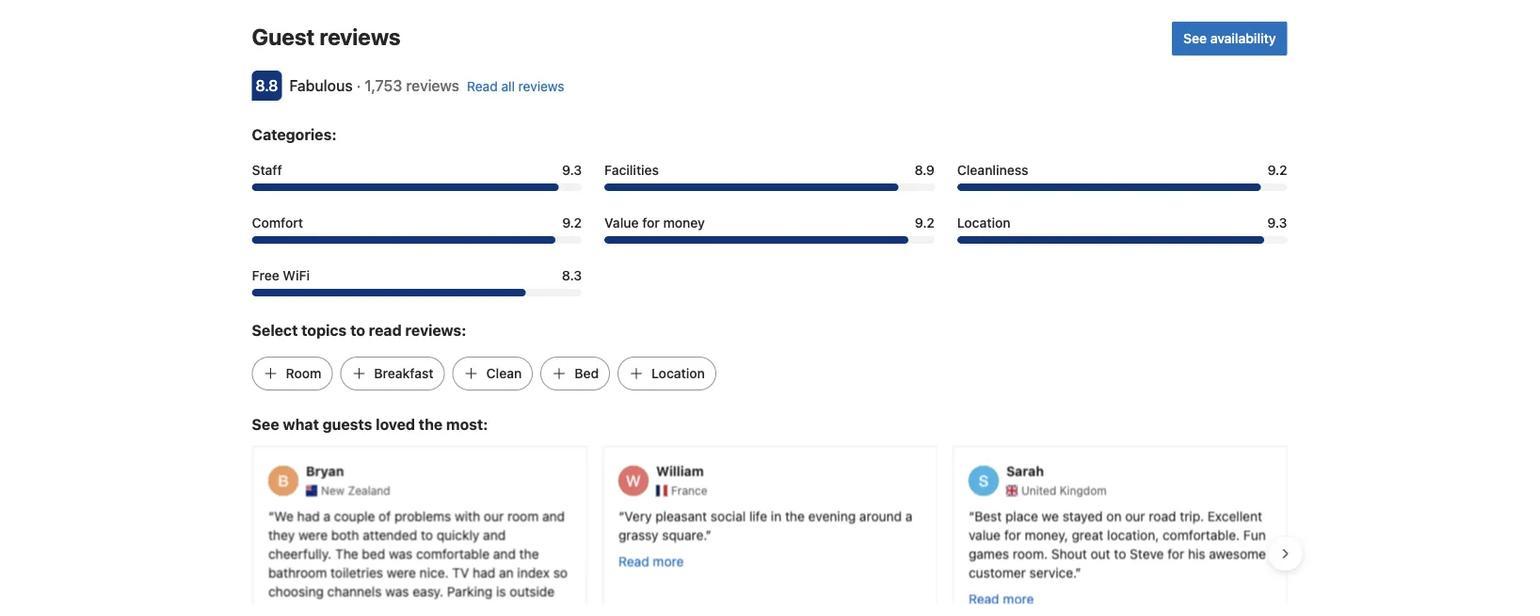 Task type: describe. For each thing, give the bounding box(es) containing it.
nice.
[[419, 564, 448, 580]]

staff 9.3 meter
[[252, 184, 582, 191]]

the inside " very pleasant social life in the evening around a grassy square.
[[785, 508, 804, 523]]

cleanliness
[[957, 162, 1028, 178]]

guest
[[252, 24, 315, 50]]

the down choosing at the bottom of the page
[[268, 602, 287, 605]]

an
[[499, 564, 513, 580]]

see availability
[[1183, 31, 1276, 46]]

0 vertical spatial location
[[957, 215, 1011, 231]]

steve
[[1129, 546, 1164, 561]]

free wifi
[[252, 268, 310, 283]]

read
[[369, 321, 402, 339]]

more
[[652, 553, 683, 569]]

wifi
[[283, 268, 310, 283]]

bryan
[[305, 463, 343, 479]]

bathroom
[[268, 564, 326, 580]]

location 9.3 meter
[[957, 236, 1287, 244]]

" we had a couple of problems with our room and they were both attended to quickly and cheerfully.  the bed was comfortable and the bathroom toiletries were nice.  tv had an index so choosing channels was easy.  parking is outside the room and was...
[[268, 508, 567, 605]]

so
[[553, 564, 567, 580]]

in
[[770, 508, 781, 523]]

1 horizontal spatial reviews
[[406, 77, 459, 95]]

bed
[[574, 366, 599, 381]]

the
[[335, 546, 358, 561]]

availability
[[1210, 31, 1276, 46]]

and down channels on the bottom left of page
[[326, 602, 349, 605]]

service.
[[1029, 564, 1075, 580]]

road
[[1148, 508, 1176, 523]]

pleasant
[[655, 508, 707, 523]]

guest reviews element
[[252, 22, 1165, 52]]

attended
[[362, 527, 417, 542]]

new
[[321, 484, 344, 497]]

a inside " very pleasant social life in the evening around a grassy square.
[[905, 508, 912, 523]]

2 horizontal spatial reviews
[[518, 79, 564, 94]]

what
[[283, 416, 319, 434]]

square.
[[662, 527, 705, 542]]

and right quickly
[[483, 527, 505, 542]]

cheerfully.
[[268, 546, 331, 561]]

to inside "" we had a couple of problems with our room and they were both attended to quickly and cheerfully.  the bed was comfortable and the bathroom toiletries were nice.  tv had an index so choosing channels was easy.  parking is outside the room and was..."
[[420, 527, 433, 542]]

scored 8.8 element
[[252, 71, 282, 101]]

a inside "" we had a couple of problems with our room and they were both attended to quickly and cheerfully.  the bed was comfortable and the bathroom toiletries were nice.  tv had an index so choosing channels was easy.  parking is outside the room and was..."
[[323, 508, 330, 523]]

1 horizontal spatial were
[[386, 564, 416, 580]]

all
[[501, 79, 515, 94]]

fun
[[1243, 527, 1266, 542]]

0 horizontal spatial reviews
[[320, 24, 401, 50]]

united kingdom
[[1021, 484, 1106, 497]]

value for money 9.2 meter
[[605, 236, 935, 244]]

with
[[454, 508, 480, 523]]

" best place we stayed on our road trip. excellent value for money, great location, comfortable. fun games room. shout out to steve for his awesome customer service.
[[968, 508, 1266, 580]]

zealand
[[347, 484, 390, 497]]

value
[[968, 527, 1000, 542]]

0 vertical spatial was
[[388, 546, 412, 561]]

" very pleasant social life in the evening around a grassy square.
[[618, 508, 912, 542]]

comfort 9.2 meter
[[252, 236, 582, 244]]

great
[[1071, 527, 1103, 542]]

customer
[[968, 564, 1025, 580]]

social
[[710, 508, 745, 523]]

we
[[274, 508, 293, 523]]

·
[[357, 77, 361, 95]]

most:
[[446, 416, 488, 434]]

1 horizontal spatial room
[[507, 508, 538, 523]]

guests
[[323, 416, 372, 434]]

select
[[252, 321, 298, 339]]

" for " we had a couple of problems with our room and they were both attended to quickly and cheerfully.  the bed was comfortable and the bathroom toiletries were nice.  tv had an index so choosing channels was easy.  parking is outside the room and was...
[[268, 508, 274, 523]]

9.2 for cleanliness
[[1268, 162, 1287, 178]]

topics
[[302, 321, 347, 339]]

9.2 for value for money
[[915, 215, 935, 231]]

excellent
[[1207, 508, 1262, 523]]

outside
[[509, 583, 554, 599]]

select topics to read reviews:
[[252, 321, 466, 339]]

read more
[[618, 553, 683, 569]]

united
[[1021, 484, 1056, 497]]

games
[[968, 546, 1009, 561]]

loved
[[376, 416, 415, 434]]

money,
[[1024, 527, 1068, 542]]

and up so
[[542, 508, 564, 523]]

both
[[331, 527, 359, 542]]

very
[[624, 508, 651, 523]]

was...
[[352, 602, 385, 605]]

location,
[[1107, 527, 1159, 542]]

see what guests loved the most:
[[252, 416, 488, 434]]

see availability button
[[1172, 22, 1287, 56]]

they
[[268, 527, 294, 542]]

to inside " best place we stayed on our road trip. excellent value for money, great location, comfortable. fun games room. shout out to steve for his awesome customer service.
[[1114, 546, 1126, 561]]

we
[[1041, 508, 1059, 523]]

tv
[[452, 564, 469, 580]]

is
[[496, 583, 506, 599]]

rated fabulous element
[[289, 77, 353, 95]]

sarah
[[1006, 463, 1043, 479]]

2 horizontal spatial for
[[1167, 546, 1184, 561]]

0 vertical spatial to
[[350, 321, 365, 339]]

1 vertical spatial location
[[652, 366, 705, 381]]



Task type: locate. For each thing, give the bounding box(es) containing it.
0 vertical spatial for
[[642, 215, 660, 231]]

the up index
[[519, 546, 539, 561]]

see for see what guests loved the most:
[[252, 416, 279, 434]]

0 horizontal spatial were
[[298, 527, 327, 542]]

1 horizontal spatial a
[[905, 508, 912, 523]]

2 " from the left
[[618, 508, 624, 523]]

a right around
[[905, 508, 912, 523]]

new zealand image
[[305, 485, 317, 496]]

1 horizontal spatial "
[[1075, 564, 1081, 580]]

our up location,
[[1125, 508, 1145, 523]]

0 vertical spatial see
[[1183, 31, 1207, 46]]

see left availability
[[1183, 31, 1207, 46]]

read all reviews
[[467, 79, 564, 94]]

0 vertical spatial room
[[507, 508, 538, 523]]

" for social
[[705, 527, 711, 542]]

for right value
[[642, 215, 660, 231]]

couple
[[334, 508, 375, 523]]

0 horizontal spatial to
[[350, 321, 365, 339]]

9.2 for comfort
[[562, 215, 582, 231]]

0 horizontal spatial location
[[652, 366, 705, 381]]

his
[[1188, 546, 1205, 561]]

for left his
[[1167, 546, 1184, 561]]

1 horizontal spatial location
[[957, 215, 1011, 231]]

our inside "" we had a couple of problems with our room and they were both attended to quickly and cheerfully.  the bed was comfortable and the bathroom toiletries were nice.  tv had an index so choosing channels was easy.  parking is outside the room and was..."
[[483, 508, 503, 523]]

" inside " very pleasant social life in the evening around a grassy square.
[[618, 508, 624, 523]]

for down place
[[1004, 527, 1021, 542]]

quickly
[[436, 527, 479, 542]]

room
[[507, 508, 538, 523], [291, 602, 322, 605]]

a down the new
[[323, 508, 330, 523]]

2 a from the left
[[905, 508, 912, 523]]

read for read all reviews
[[467, 79, 498, 94]]

free wifi 8.3 meter
[[252, 289, 582, 297]]

1 vertical spatial to
[[420, 527, 433, 542]]

shout
[[1051, 546, 1087, 561]]

0 vertical spatial 9.3
[[562, 162, 582, 178]]

choosing
[[268, 583, 323, 599]]

this is a carousel with rotating slides. it displays featured reviews of the property. use next and previous buttons to navigate. region
[[237, 438, 1302, 605]]

" down social
[[705, 527, 711, 542]]

1 horizontal spatial "
[[618, 508, 624, 523]]

1 horizontal spatial read
[[618, 553, 649, 569]]

1 vertical spatial "
[[1075, 564, 1081, 580]]

" for we
[[1075, 564, 1081, 580]]

for
[[642, 215, 660, 231], [1004, 527, 1021, 542], [1167, 546, 1184, 561]]

0 horizontal spatial for
[[642, 215, 660, 231]]

out
[[1090, 546, 1110, 561]]

facilities 8.9 meter
[[605, 184, 935, 191]]

life
[[749, 508, 767, 523]]

france
[[671, 484, 707, 497]]

had right we
[[297, 508, 319, 523]]

2 our from the left
[[1125, 508, 1145, 523]]

1 vertical spatial room
[[291, 602, 322, 605]]

united kingdom image
[[1006, 485, 1017, 496]]

had left the an
[[472, 564, 495, 580]]

" for " best place we stayed on our road trip. excellent value for money, great location, comfortable. fun games room. shout out to steve for his awesome customer service.
[[968, 508, 974, 523]]

" inside "" we had a couple of problems with our room and they were both attended to quickly and cheerfully.  the bed was comfortable and the bathroom toiletries were nice.  tv had an index so choosing channels was easy.  parking is outside the room and was..."
[[268, 508, 274, 523]]

" up grassy
[[618, 508, 624, 523]]

stayed
[[1062, 508, 1102, 523]]

breakfast
[[374, 366, 434, 381]]

0 horizontal spatial room
[[291, 602, 322, 605]]

around
[[859, 508, 901, 523]]

were up easy.
[[386, 564, 416, 580]]

0 horizontal spatial our
[[483, 508, 503, 523]]

to down problems
[[420, 527, 433, 542]]

1 horizontal spatial 9.2
[[915, 215, 935, 231]]

location down cleanliness
[[957, 215, 1011, 231]]

free
[[252, 268, 279, 283]]

kingdom
[[1059, 484, 1106, 497]]

room
[[286, 366, 321, 381]]

reviews right 1,753
[[406, 77, 459, 95]]

read down grassy
[[618, 553, 649, 569]]

room right with at the left bottom
[[507, 508, 538, 523]]

to left read
[[350, 321, 365, 339]]

channels
[[327, 583, 381, 599]]

the right the loved
[[419, 416, 443, 434]]

8.9
[[915, 162, 935, 178]]

william
[[656, 463, 703, 479]]

0 horizontal spatial had
[[297, 508, 319, 523]]

parking
[[447, 583, 492, 599]]

1 a from the left
[[323, 508, 330, 523]]

was up the was...
[[385, 583, 409, 599]]

8.3
[[562, 268, 582, 283]]

" up they
[[268, 508, 274, 523]]

facilities
[[605, 162, 659, 178]]

money
[[663, 215, 705, 231]]

clean
[[486, 366, 522, 381]]

fabulous · 1,753 reviews
[[289, 77, 459, 95]]

see
[[1183, 31, 1207, 46], [252, 416, 279, 434]]

1 vertical spatial had
[[472, 564, 495, 580]]

0 vertical spatial were
[[298, 527, 327, 542]]

2 horizontal spatial to
[[1114, 546, 1126, 561]]

were up cheerfully.
[[298, 527, 327, 542]]

1,753
[[365, 77, 402, 95]]

read more button
[[618, 552, 683, 571]]

reviews right 'all'
[[518, 79, 564, 94]]

see for see availability
[[1183, 31, 1207, 46]]

read for read more
[[618, 553, 649, 569]]

0 horizontal spatial see
[[252, 416, 279, 434]]

the right in at the right of the page
[[785, 508, 804, 523]]

trip.
[[1179, 508, 1204, 523]]

1 horizontal spatial had
[[472, 564, 495, 580]]

our
[[483, 508, 503, 523], [1125, 508, 1145, 523]]

" up value
[[968, 508, 974, 523]]

1 horizontal spatial see
[[1183, 31, 1207, 46]]

"
[[705, 527, 711, 542], [1075, 564, 1081, 580]]

our right with at the left bottom
[[483, 508, 503, 523]]

to right out
[[1114, 546, 1126, 561]]

" for " very pleasant social life in the evening around a grassy square.
[[618, 508, 624, 523]]

review categories element
[[252, 123, 337, 146]]

0 vertical spatial had
[[297, 508, 319, 523]]

0 horizontal spatial read
[[467, 79, 498, 94]]

our inside " best place we stayed on our road trip. excellent value for money, great location, comfortable. fun games room. shout out to steve for his awesome customer service.
[[1125, 508, 1145, 523]]

location right bed
[[652, 366, 705, 381]]

comfortable.
[[1162, 527, 1239, 542]]

read inside button
[[618, 553, 649, 569]]

value
[[605, 215, 639, 231]]

reviews up ·
[[320, 24, 401, 50]]

2 horizontal spatial "
[[968, 508, 974, 523]]

3 " from the left
[[968, 508, 974, 523]]

evening
[[808, 508, 855, 523]]

toiletries
[[330, 564, 383, 580]]

place
[[1005, 508, 1038, 523]]

on
[[1106, 508, 1121, 523]]

9.3 for staff
[[562, 162, 582, 178]]

reviews:
[[405, 321, 466, 339]]

cleanliness 9.2 meter
[[957, 184, 1287, 191]]

1 vertical spatial was
[[385, 583, 409, 599]]

read left 'all'
[[467, 79, 498, 94]]

best
[[974, 508, 1001, 523]]

grassy
[[618, 527, 658, 542]]

8.8
[[256, 77, 278, 95]]

2 vertical spatial for
[[1167, 546, 1184, 561]]

9.3 for location
[[1268, 215, 1287, 231]]

room.
[[1012, 546, 1047, 561]]

see left what
[[252, 416, 279, 434]]

1 vertical spatial 9.3
[[1268, 215, 1287, 231]]

0 horizontal spatial "
[[268, 508, 274, 523]]

1 our from the left
[[483, 508, 503, 523]]

2 vertical spatial to
[[1114, 546, 1126, 561]]

1 vertical spatial see
[[252, 416, 279, 434]]

" inside " best place we stayed on our road trip. excellent value for money, great location, comfortable. fun games room. shout out to steve for his awesome customer service.
[[968, 508, 974, 523]]

and
[[542, 508, 564, 523], [483, 527, 505, 542], [493, 546, 515, 561], [326, 602, 349, 605]]

of
[[378, 508, 390, 523]]

see inside button
[[1183, 31, 1207, 46]]

problems
[[394, 508, 451, 523]]

0 horizontal spatial 9.2
[[562, 215, 582, 231]]

" down "shout"
[[1075, 564, 1081, 580]]

and up the an
[[493, 546, 515, 561]]

was down attended
[[388, 546, 412, 561]]

room down choosing at the bottom of the page
[[291, 602, 322, 605]]

new zealand
[[321, 484, 390, 497]]

1 vertical spatial read
[[618, 553, 649, 569]]

1 horizontal spatial for
[[1004, 527, 1021, 542]]

france image
[[656, 485, 667, 496]]

9.2
[[1268, 162, 1287, 178], [562, 215, 582, 231], [915, 215, 935, 231]]

guest reviews
[[252, 24, 401, 50]]

1 vertical spatial were
[[386, 564, 416, 580]]

0 vertical spatial "
[[705, 527, 711, 542]]

2 horizontal spatial 9.2
[[1268, 162, 1287, 178]]

location
[[957, 215, 1011, 231], [652, 366, 705, 381]]

comfortable
[[416, 546, 489, 561]]

a
[[323, 508, 330, 523], [905, 508, 912, 523]]

easy.
[[412, 583, 443, 599]]

awesome
[[1209, 546, 1266, 561]]

1 vertical spatial for
[[1004, 527, 1021, 542]]

1 horizontal spatial our
[[1125, 508, 1145, 523]]

0 horizontal spatial a
[[323, 508, 330, 523]]

index
[[517, 564, 549, 580]]

0 horizontal spatial "
[[705, 527, 711, 542]]

staff
[[252, 162, 282, 178]]

1 " from the left
[[268, 508, 274, 523]]

1 horizontal spatial to
[[420, 527, 433, 542]]

value for money
[[605, 215, 705, 231]]

comfort
[[252, 215, 303, 231]]

1 horizontal spatial 9.3
[[1268, 215, 1287, 231]]

0 vertical spatial read
[[467, 79, 498, 94]]

the
[[419, 416, 443, 434], [785, 508, 804, 523], [519, 546, 539, 561], [268, 602, 287, 605]]

0 horizontal spatial 9.3
[[562, 162, 582, 178]]



Task type: vqa. For each thing, say whether or not it's contained in the screenshot.


